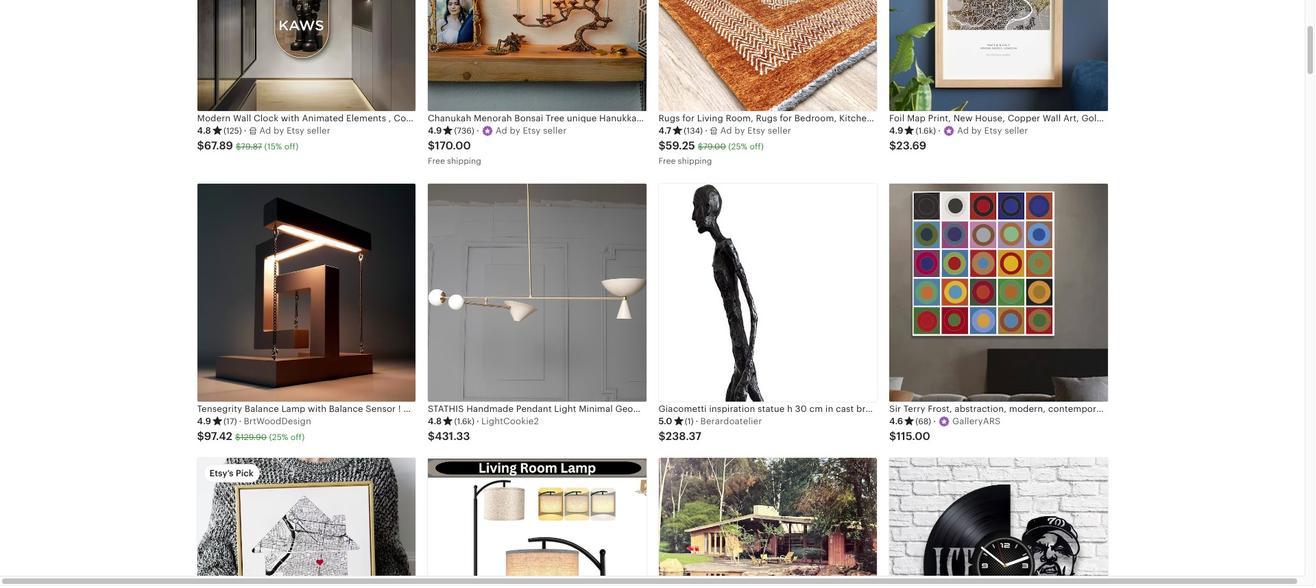 Task type: describe. For each thing, give the bounding box(es) containing it.
· lightcookie2
[[477, 416, 539, 427]]

foil map print, new house, copper wall art, gold foil, new home gift, wedding present
[[889, 113, 1271, 123]]

y for (736)
[[515, 126, 520, 136]]

$ for $ 97.42 $ 129.90 (25% off)
[[197, 430, 204, 443]]

tensegrity balance lamp with balance sensor ! new unique design by brt, modern table lamp, modern design, night lamp, tensegrity table lamp image
[[197, 183, 416, 402]]

foil
[[889, 113, 905, 123]]

$ inside '$ 97.42 $ 129.90 (25% off)'
[[235, 433, 240, 443]]

4.7
[[659, 126, 672, 136]]

d for (736)
[[502, 126, 507, 136]]

$ for $ 67.89 $ 79.87 (15% off)
[[197, 139, 204, 152]]

foil map print, new house, copper wall art, gold foil, new home gift, wedding present image
[[889, 0, 1108, 111]]

berardoatelier
[[701, 416, 762, 427]]

chanukah menorah bonsai tree unique hanukkah menorah modern rustic look jewish home decor holiday decoration image
[[428, 0, 646, 111]]

97.42
[[204, 430, 232, 443]]

(1.6k) for 23.69
[[916, 126, 936, 136]]

house,
[[975, 113, 1005, 123]]

art,
[[1064, 113, 1079, 123]]

b for (1.6k)
[[971, 126, 977, 136]]

stathis handmade pendant light minimal geometric chandelier edison restoration industrial style cage. image
[[428, 183, 646, 402]]

$ inside $ 67.89 $ 79.87 (15% off)
[[236, 142, 241, 152]]

a for (736)
[[496, 126, 502, 136]]

d for (125)
[[265, 126, 271, 136]]

$ 97.42 $ 129.90 (25% off)
[[197, 430, 305, 443]]

67.89
[[204, 139, 233, 152]]

wedding
[[1197, 113, 1236, 123]]

off) for 67.89
[[284, 142, 298, 152]]

seller for (1.6k)
[[1005, 126, 1028, 136]]

galleryars
[[952, 416, 1001, 427]]

79.87
[[241, 142, 262, 152]]

gold
[[1082, 113, 1103, 123]]

etsy's pick
[[209, 468, 254, 479]]

(134)
[[684, 126, 703, 136]]

map
[[907, 113, 926, 123]]

a d b y etsy seller for (736)
[[496, 126, 567, 136]]

$ 238.37
[[659, 430, 702, 443]]

238.37
[[666, 430, 702, 443]]

art
[[1067, 404, 1079, 414]]

$ 431.33
[[428, 430, 470, 443]]

4.9 for 23.69
[[889, 126, 903, 136]]

$ 115.00
[[889, 430, 930, 443]]

1 new from the left
[[954, 113, 973, 123]]

custom home map, first time home buyer, personalized housewarming gift, first home gift map, our first home, our home map, gift from realtor image
[[197, 458, 416, 586]]

(25% for 59.25
[[728, 142, 748, 152]]

walking
[[938, 404, 971, 414]]

23.69
[[896, 139, 927, 152]]

modern wall clock with animated elements , collectible wall hangings contemporary art, unique wall décor housewarming clock gift home living image
[[197, 0, 416, 111]]

brtwooddesign
[[244, 416, 311, 427]]

2 statue from the left
[[973, 404, 1000, 414]]

house beautiful treasury of contemporary american homes joseph barry 1958  mid century modern design book image
[[659, 458, 877, 586]]

modern gold floor lamp for living room, mid-century standing lamp, tall black bedroom floor lamp with shelf -contemporary arc lamp image
[[428, 458, 646, 586]]

seller for (134)
[[768, 126, 791, 136]]

etsy for (1.6k)
[[984, 126, 1002, 136]]

like
[[921, 404, 935, 414]]

etsy for (125)
[[287, 126, 304, 136]]

(68)
[[916, 417, 931, 427]]

contemporary
[[1003, 404, 1065, 414]]

· right (134)
[[705, 126, 708, 136]]

2 new from the left
[[1126, 113, 1145, 123]]

bronze
[[857, 404, 887, 414]]

$ for $ 238.37
[[659, 430, 666, 443]]

1 statue from the left
[[758, 404, 785, 414]]

129.90
[[240, 433, 267, 443]]

thread-
[[889, 404, 921, 414]]

4.8 for 67.89
[[197, 126, 211, 136]]

rugs for living room, rugs for bedroom, kitchen rug, modern rug, area rug, boho decor rug, aesthetic rug, burnt orange rug, turkish rug image
[[659, 0, 877, 111]]

79.00
[[703, 142, 726, 152]]

giacometti
[[659, 404, 707, 414]]

5.0
[[659, 416, 672, 427]]

a d b y etsy seller for (134)
[[720, 126, 791, 136]]

free inside $ 59.25 $ 79.00 (25% off) free shipping
[[659, 156, 676, 166]]

shipping inside '$ 170.00 free shipping'
[[447, 156, 481, 166]]

4.6
[[889, 416, 903, 427]]

$ for $ 431.33
[[428, 430, 435, 443]]

· left lightcookie2
[[477, 416, 479, 427]]



Task type: locate. For each thing, give the bounding box(es) containing it.
(125)
[[223, 126, 242, 136]]

y for (1.6k)
[[977, 126, 982, 136]]

0 horizontal spatial shipping
[[447, 156, 481, 166]]

(1.6k) up 431.33
[[454, 417, 474, 427]]

· down "print," on the right
[[938, 126, 941, 136]]

d for (1.6k)
[[963, 126, 969, 136]]

30
[[795, 404, 807, 414]]

$ for $ 115.00
[[889, 430, 896, 443]]

(1.6k) for 431.33
[[454, 417, 474, 427]]

off)
[[284, 142, 298, 152], [750, 142, 764, 152], [291, 433, 305, 443]]

3 seller from the left
[[768, 126, 791, 136]]

1 horizontal spatial statue
[[973, 404, 1000, 414]]

ice cube vinyl record wall clock, rap art, contemporary decor for living room, rapper poster, bday gifts, it was a good day, big subwoofer image
[[889, 458, 1108, 586]]

d
[[265, 126, 271, 136], [502, 126, 507, 136], [726, 126, 732, 136], [963, 126, 969, 136]]

0 horizontal spatial (1.6k)
[[454, 417, 474, 427]]

b down house,
[[971, 126, 977, 136]]

(25% down the brtwooddesign
[[269, 433, 288, 443]]

3 b from the left
[[735, 126, 740, 136]]

2 b from the left
[[510, 126, 516, 136]]

4 y from the left
[[977, 126, 982, 136]]

a d b y etsy seller down house,
[[957, 126, 1028, 136]]

$ for $ 23.69
[[889, 139, 896, 152]]

giacometti inspiration statue h 30 cm in cast bronze thread-like walking statue contemporary art image
[[659, 183, 877, 402]]

1 horizontal spatial 4.8
[[428, 416, 442, 427]]

inspiration
[[709, 404, 755, 414]]

·
[[244, 126, 247, 136], [477, 126, 479, 136], [705, 126, 708, 136], [938, 126, 941, 136], [239, 416, 242, 427], [477, 416, 479, 427], [696, 416, 698, 427], [933, 416, 936, 427]]

4 seller from the left
[[1005, 126, 1028, 136]]

etsy up $ 59.25 $ 79.00 (25% off) free shipping
[[748, 126, 765, 136]]

0 vertical spatial (1.6k)
[[916, 126, 936, 136]]

1 horizontal spatial (1.6k)
[[916, 126, 936, 136]]

off) right the "79.00"
[[750, 142, 764, 152]]

431.33
[[435, 430, 470, 443]]

b for (134)
[[735, 126, 740, 136]]

4.9 up 97.42
[[197, 416, 211, 427]]

(15%
[[264, 142, 282, 152]]

a d b y etsy seller for (1.6k)
[[957, 126, 1028, 136]]

off) inside $ 67.89 $ 79.87 (15% off)
[[284, 142, 298, 152]]

gift,
[[1175, 113, 1194, 123]]

shipping inside $ 59.25 $ 79.00 (25% off) free shipping
[[678, 156, 712, 166]]

(736)
[[454, 126, 474, 136]]

$ 67.89 $ 79.87 (15% off)
[[197, 139, 298, 152]]

2 shipping from the left
[[678, 156, 712, 166]]

free down "59.25"
[[659, 156, 676, 166]]

d for (134)
[[726, 126, 732, 136]]

3 y from the left
[[740, 126, 745, 136]]

4 a d b y etsy seller from the left
[[957, 126, 1028, 136]]

4.9 for 170.00
[[428, 126, 442, 136]]

0 horizontal spatial (25%
[[269, 433, 288, 443]]

cast
[[836, 404, 854, 414]]

y up $ 59.25 $ 79.00 (25% off) free shipping
[[740, 126, 745, 136]]

off) for 97.42
[[291, 433, 305, 443]]

seller
[[307, 126, 330, 136], [543, 126, 567, 136], [768, 126, 791, 136], [1005, 126, 1028, 136]]

4.8 for 431.33
[[428, 416, 442, 427]]

a for (1.6k)
[[957, 126, 963, 136]]

lightcookie2
[[481, 416, 539, 427]]

b up $ 59.25 $ 79.00 (25% off) free shipping
[[735, 126, 740, 136]]

4.9 up 170.00
[[428, 126, 442, 136]]

(25% right the "79.00"
[[728, 142, 748, 152]]

1 vertical spatial (1.6k)
[[454, 417, 474, 427]]

y
[[279, 126, 284, 136], [515, 126, 520, 136], [740, 126, 745, 136], [977, 126, 982, 136]]

shipping
[[447, 156, 481, 166], [678, 156, 712, 166]]

1 vertical spatial (25%
[[269, 433, 288, 443]]

2 seller from the left
[[543, 126, 567, 136]]

off) down the brtwooddesign
[[291, 433, 305, 443]]

(25% inside '$ 97.42 $ 129.90 (25% off)'
[[269, 433, 288, 443]]

1 horizontal spatial new
[[1126, 113, 1145, 123]]

etsy's
[[209, 468, 234, 479]]

· right (1)
[[696, 416, 698, 427]]

$ for $ 170.00 free shipping
[[428, 139, 435, 152]]

seller for (125)
[[307, 126, 330, 136]]

2 free from the left
[[659, 156, 676, 166]]

0 horizontal spatial free
[[428, 156, 445, 166]]

a d b y etsy seller for (125)
[[259, 126, 330, 136]]

2 y from the left
[[515, 126, 520, 136]]

2 etsy from the left
[[523, 126, 541, 136]]

1 a d b y etsy seller from the left
[[259, 126, 330, 136]]

2 d from the left
[[502, 126, 507, 136]]

home
[[1147, 113, 1173, 123]]

1 etsy from the left
[[287, 126, 304, 136]]

print,
[[928, 113, 951, 123]]

cm
[[809, 404, 823, 414]]

· right (17)
[[239, 416, 242, 427]]

$ 59.25 $ 79.00 (25% off) free shipping
[[659, 139, 764, 166]]

4.8 up $ 431.33
[[428, 416, 442, 427]]

shipping down "59.25"
[[678, 156, 712, 166]]

in
[[826, 404, 834, 414]]

y for (134)
[[740, 126, 745, 136]]

2 a d b y etsy seller from the left
[[496, 126, 567, 136]]

3 a from the left
[[720, 126, 727, 136]]

statue up galleryars
[[973, 404, 1000, 414]]

etsy for (134)
[[748, 126, 765, 136]]

1 free from the left
[[428, 156, 445, 166]]

1 horizontal spatial shipping
[[678, 156, 712, 166]]

statue left "h"
[[758, 404, 785, 414]]

etsy down house,
[[984, 126, 1002, 136]]

1 horizontal spatial free
[[659, 156, 676, 166]]

4.9 down foil on the top right of the page
[[889, 126, 903, 136]]

a d b y etsy seller up the "79.00"
[[720, 126, 791, 136]]

$ 170.00 free shipping
[[428, 139, 481, 166]]

$ for $ 59.25 $ 79.00 (25% off) free shipping
[[659, 139, 666, 152]]

off) right (15%
[[284, 142, 298, 152]]

a d b y etsy seller
[[259, 126, 330, 136], [496, 126, 567, 136], [720, 126, 791, 136], [957, 126, 1028, 136]]

4 a from the left
[[957, 126, 963, 136]]

59.25
[[666, 139, 695, 152]]

1 d from the left
[[265, 126, 271, 136]]

0 vertical spatial 4.8
[[197, 126, 211, 136]]

0 horizontal spatial 4.9
[[197, 416, 211, 427]]

new right foil,
[[1126, 113, 1145, 123]]

1 b from the left
[[274, 126, 279, 136]]

0 horizontal spatial new
[[954, 113, 973, 123]]

1 horizontal spatial 4.9
[[428, 126, 442, 136]]

0 horizontal spatial statue
[[758, 404, 785, 414]]

etsy for (736)
[[523, 126, 541, 136]]

a for (125)
[[259, 126, 266, 136]]

1 shipping from the left
[[447, 156, 481, 166]]

b for (125)
[[274, 126, 279, 136]]

a d b y etsy seller up (15%
[[259, 126, 330, 136]]

y down house,
[[977, 126, 982, 136]]

etsy
[[287, 126, 304, 136], [523, 126, 541, 136], [748, 126, 765, 136], [984, 126, 1002, 136]]

4 b from the left
[[971, 126, 977, 136]]

a
[[259, 126, 266, 136], [496, 126, 502, 136], [720, 126, 727, 136], [957, 126, 963, 136]]

(17)
[[224, 417, 237, 427]]

off) inside $ 59.25 $ 79.00 (25% off) free shipping
[[750, 142, 764, 152]]

(1.6k) down map
[[916, 126, 936, 136]]

$ 23.69
[[889, 139, 927, 152]]

3 a d b y etsy seller from the left
[[720, 126, 791, 136]]

(25% inside $ 59.25 $ 79.00 (25% off) free shipping
[[728, 142, 748, 152]]

b for (736)
[[510, 126, 516, 136]]

4 d from the left
[[963, 126, 969, 136]]

0 horizontal spatial 4.8
[[197, 126, 211, 136]]

3 etsy from the left
[[748, 126, 765, 136]]

2 a from the left
[[496, 126, 502, 136]]

a for (134)
[[720, 126, 727, 136]]

1 seller from the left
[[307, 126, 330, 136]]

(1.6k)
[[916, 126, 936, 136], [454, 417, 474, 427]]

1 vertical spatial 4.8
[[428, 416, 442, 427]]

· right (68)
[[933, 416, 936, 427]]

· berardoatelier
[[696, 416, 762, 427]]

etsy up $ 67.89 $ 79.87 (15% off)
[[287, 126, 304, 136]]

foil,
[[1105, 113, 1123, 123]]

a d b y etsy seller right (736)
[[496, 126, 567, 136]]

pick
[[236, 468, 254, 479]]

y for (125)
[[279, 126, 284, 136]]

off) inside '$ 97.42 $ 129.90 (25% off)'
[[291, 433, 305, 443]]

y up (15%
[[279, 126, 284, 136]]

115.00
[[896, 430, 930, 443]]

1 horizontal spatial (25%
[[728, 142, 748, 152]]

b right (736)
[[510, 126, 516, 136]]

170.00
[[435, 139, 471, 152]]

giacometti inspiration statue h 30 cm in cast bronze thread-like walking statue contemporary art
[[659, 404, 1079, 414]]

b
[[274, 126, 279, 136], [510, 126, 516, 136], [735, 126, 740, 136], [971, 126, 977, 136]]

0 vertical spatial (25%
[[728, 142, 748, 152]]

free
[[428, 156, 445, 166], [659, 156, 676, 166]]

wall
[[1043, 113, 1061, 123]]

y right (736)
[[515, 126, 520, 136]]

h
[[787, 404, 793, 414]]

statue
[[758, 404, 785, 414], [973, 404, 1000, 414]]

new
[[954, 113, 973, 123], [1126, 113, 1145, 123]]

new right "print," on the right
[[954, 113, 973, 123]]

etsy right (736)
[[523, 126, 541, 136]]

1 a from the left
[[259, 126, 266, 136]]

· right (125)
[[244, 126, 247, 136]]

(25% for 97.42
[[269, 433, 288, 443]]

b up (15%
[[274, 126, 279, 136]]

etsy's pick link
[[197, 458, 416, 586]]

4.9
[[428, 126, 442, 136], [889, 126, 903, 136], [197, 416, 211, 427]]

shipping down 170.00
[[447, 156, 481, 166]]

· right (736)
[[477, 126, 479, 136]]

$
[[197, 139, 204, 152], [428, 139, 435, 152], [659, 139, 666, 152], [889, 139, 896, 152], [236, 142, 241, 152], [698, 142, 703, 152], [197, 430, 204, 443], [428, 430, 435, 443], [659, 430, 666, 443], [889, 430, 896, 443], [235, 433, 240, 443]]

sir terry frost, abstraction, modern, contemporary art, art modern, top, office decor, pub decor, wall decor, canvas print, image
[[889, 183, 1108, 402]]

1 y from the left
[[279, 126, 284, 136]]

present
[[1238, 113, 1271, 123]]

seller for (736)
[[543, 126, 567, 136]]

free down 170.00
[[428, 156, 445, 166]]

(25%
[[728, 142, 748, 152], [269, 433, 288, 443]]

copper
[[1008, 113, 1040, 123]]

(1)
[[685, 417, 694, 427]]

2 horizontal spatial 4.9
[[889, 126, 903, 136]]

free inside '$ 170.00 free shipping'
[[428, 156, 445, 166]]

4 etsy from the left
[[984, 126, 1002, 136]]

4.8 up 67.89
[[197, 126, 211, 136]]

4.8
[[197, 126, 211, 136], [428, 416, 442, 427]]

· brtwooddesign
[[239, 416, 311, 427]]

$ inside '$ 170.00 free shipping'
[[428, 139, 435, 152]]

3 d from the left
[[726, 126, 732, 136]]



Task type: vqa. For each thing, say whether or not it's contained in the screenshot.
rightmost Free
yes



